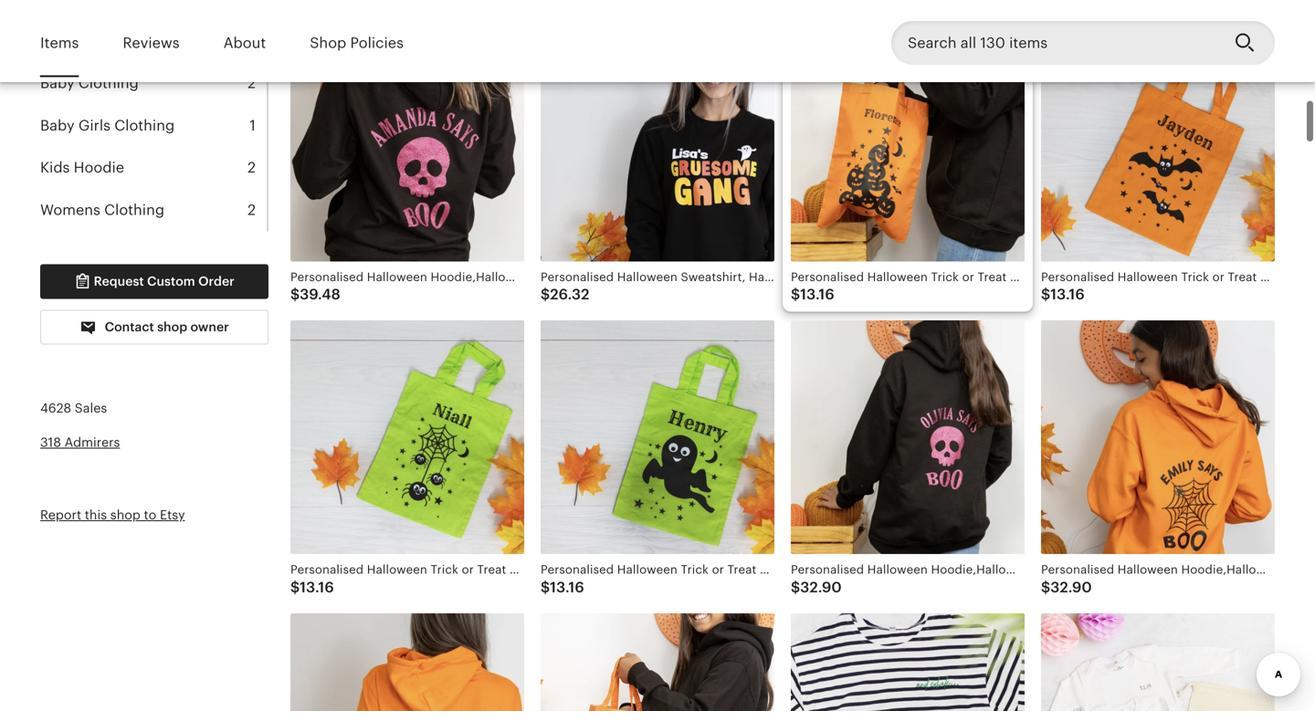 Task type: describe. For each thing, give the bounding box(es) containing it.
etsy
[[160, 508, 185, 523]]

shop policies link
[[310, 22, 404, 64]]

contact shop owner button
[[40, 310, 269, 345]]

$ 32.90 for personalised halloween hoodie,halloween,kids hoodie,kids gift,skull,halloween costume,skull,black hoodie, pink glitter print, print on back image
[[791, 580, 842, 596]]

personalised halloween sweatshirt, halloween,autumn clothing,fall sweater,unisex,halloween costume,ghost,halloween gang,black sweatshirt image
[[541, 28, 775, 262]]

tab containing womens clothing
[[40, 189, 267, 232]]

2 for kids hoodie
[[248, 160, 256, 176]]

$ 32.90 for personalised halloween hoodie,halloween,kids hoodie,kids gift,halloween costume,spidersweb,orange hoodie,black glitter print, print on back image
[[1042, 580, 1093, 596]]

2 for womens clothing
[[248, 202, 256, 218]]

1 vertical spatial shop
[[110, 508, 141, 523]]

sales
[[75, 401, 107, 416]]

$ for personalised halloween hoodie,halloween,kids hoodie,kids gift,skull,halloween costume,skull,black hoodie, pink glitter print, print on back image
[[791, 580, 801, 596]]

policies
[[350, 35, 404, 51]]

request custom order link
[[40, 265, 269, 299]]

items link
[[40, 22, 79, 64]]

2 for baby clothing
[[248, 75, 256, 91]]

318
[[40, 435, 61, 450]]

13.16 for personalised halloween trick or treat bag green gift bag tote bag happy halloween gifts for kids spiders web childs halloween accessories image
[[300, 580, 334, 596]]

personalised halloween hoodie,halloween,womens hoodie,halloween costume,skull,black hoodie, pink glitter print, print on back,ladies hoodie image
[[291, 28, 524, 262]]

4628
[[40, 401, 71, 416]]

reviews link
[[123, 22, 180, 64]]

$ 39.48
[[291, 287, 341, 303]]

personalised halloween trick or treat bag green gift bag tote bag happy halloween gifts for kids spiders web childs halloween accessories image
[[291, 321, 524, 555]]

32.90 for personalised halloween hoodie,halloween,kids hoodie,kids gift,skull,halloween costume,skull,black hoodie, pink glitter print, print on back image
[[801, 580, 842, 596]]

$ for personalised halloween trick or treat bag orange gift bag tote bag happy halloween gifts for kids black bats childs halloween accessories image
[[1042, 287, 1051, 303]]

13.16 for personalised halloween trick or treat bag orange gift bag tote bag happy halloween gifts for kids black bats childs halloween accessories image
[[1051, 287, 1085, 303]]

hoodie
[[74, 160, 124, 176]]

best new baby gift, personalised embroidered clothing set with gift bag, christening gift, baby gift, baby outfit, newborn gift for babies image
[[1042, 614, 1275, 712]]

1
[[250, 117, 256, 134]]

about
[[223, 35, 266, 51]]

clothing for womens clothing
[[104, 202, 165, 218]]

womens clothing
[[40, 202, 165, 218]]

1 vertical spatial clothing
[[114, 117, 175, 134]]

32.90 for personalised halloween hoodie,halloween,kids hoodie,kids gift,halloween costume,spidersweb,orange hoodie,black glitter print, print on back image
[[1051, 580, 1093, 596]]

$ for personalised halloween sweatshirt, halloween,autumn clothing,fall sweater,unisex,halloween costume,ghost,halloween gang,black sweatshirt image
[[541, 287, 550, 303]]

report
[[40, 508, 81, 523]]

smaller xs image
[[996, 41, 1012, 58]]

$ for personalised halloween trick or treat bag green gift bag tote bag happy halloween gifts for kids ghost design childs halloween accessories image
[[541, 580, 550, 596]]

baby for baby girls clothing
[[40, 117, 75, 134]]

318 admirers
[[40, 435, 120, 450]]

39.48
[[300, 287, 341, 303]]

$ 13.16 for personalised halloween trick or treat bag orange gift bag tote bag happy halloween gifts for kids black bats childs halloween accessories image
[[1042, 287, 1085, 303]]

christmas sweatshirts
[[40, 32, 196, 49]]

reviews
[[123, 35, 180, 51]]

about link
[[223, 22, 266, 64]]

kids hoodie
[[40, 160, 124, 176]]

request
[[94, 274, 144, 289]]

26.32
[[550, 287, 590, 303]]

$ for personalised halloween trick or treat bag green gift bag tote bag happy halloween gifts for kids spiders web childs halloween accessories image
[[291, 580, 300, 596]]

$ 26.32
[[541, 287, 590, 303]]

girls
[[79, 117, 111, 134]]

personalised halloween trick or treat bag green gift bag tote bag happy halloween gifts for kids ghost design childs halloween accessories image
[[541, 321, 775, 555]]

personalised halloween hoodie,halloween,kids hoodie,kids gift,skull,halloween costume,skull,black hoodie, pink glitter print, print on back image
[[791, 321, 1025, 555]]

shop inside 'button'
[[157, 320, 187, 334]]

11
[[244, 32, 256, 49]]

clothing for baby clothing
[[79, 75, 139, 91]]

personalised halloween trick or treat bag orange gift bag tote bag happy halloween gifts for kids spooky cat childs halloween accessories image
[[541, 614, 775, 712]]

personalised halloween hoodie,halloween,kids hoodie,kids gift,halloween costume,spidersweb,orange hoodie,black glitter print, print on back image
[[1042, 321, 1275, 555]]

order
[[198, 274, 235, 289]]

tab containing baby girls clothing
[[40, 104, 267, 147]]



Task type: vqa. For each thing, say whether or not it's contained in the screenshot.
$ corresponding to the Personalised Halloween Trick or Treat Bag Green Gift Bag Tote Bag Happy Halloween Gifts for Kids Spiders Web Childs Halloween Accessories image
yes



Task type: locate. For each thing, give the bounding box(es) containing it.
1 horizontal spatial $ 32.90
[[1042, 580, 1093, 596]]

4628 sales
[[40, 401, 107, 416]]

baby clothing
[[40, 75, 139, 91]]

1 baby from the top
[[40, 75, 75, 91]]

$ 32.90
[[791, 580, 842, 596], [1042, 580, 1093, 596]]

items
[[40, 35, 79, 51]]

women's breton top embroidered slogan 'and exhale' image
[[791, 614, 1025, 712]]

0 vertical spatial clothing
[[79, 75, 139, 91]]

shop left owner
[[157, 320, 187, 334]]

$ for personalised halloween hoodie,halloween,womens hoodie,halloween costume,skull,black hoodie, pink glitter print, print on back,ladies hoodie image
[[291, 287, 300, 303]]

2 vertical spatial 2
[[248, 202, 256, 218]]

3 2 from the top
[[248, 202, 256, 218]]

2 vertical spatial clothing
[[104, 202, 165, 218]]

$ 13.16 for personalised halloween trick or treat bag green gift bag tote bag happy halloween gifts for kids ghost design childs halloween accessories image
[[541, 580, 585, 596]]

tab
[[40, 20, 267, 62], [40, 62, 267, 104], [40, 104, 267, 147], [40, 147, 267, 189], [40, 189, 267, 232]]

32.90
[[801, 580, 842, 596], [1051, 580, 1093, 596]]

2 baby from the top
[[40, 117, 75, 134]]

0 horizontal spatial shop
[[110, 508, 141, 523]]

0 vertical spatial shop
[[157, 320, 187, 334]]

2 $ 32.90 from the left
[[1042, 580, 1093, 596]]

personalised halloween hoodie,halloween,womens hoodie,halloween costume,spidersweb,orange hoodie,black glitter print, print on back, image
[[291, 614, 524, 712]]

to
[[144, 508, 156, 523]]

contact
[[105, 320, 154, 334]]

baby for baby clothing
[[40, 75, 75, 91]]

shop
[[310, 35, 347, 51]]

$ 13.16
[[791, 287, 835, 303], [1042, 287, 1085, 303], [291, 580, 334, 596], [541, 580, 585, 596]]

3 tab from the top
[[40, 104, 267, 147]]

0 vertical spatial baby
[[40, 75, 75, 91]]

0 vertical spatial 2
[[248, 75, 256, 91]]

report this shop to etsy link
[[40, 508, 185, 523]]

contact shop owner
[[102, 320, 229, 334]]

baby left girls
[[40, 117, 75, 134]]

clothing
[[79, 75, 139, 91], [114, 117, 175, 134], [104, 202, 165, 218]]

baby down items link
[[40, 75, 75, 91]]

13.16
[[801, 287, 835, 303], [1051, 287, 1085, 303], [300, 580, 334, 596], [550, 580, 585, 596]]

custom
[[147, 274, 195, 289]]

5 tab from the top
[[40, 189, 267, 232]]

$ for personalised halloween hoodie,halloween,kids hoodie,kids gift,halloween costume,spidersweb,orange hoodie,black glitter print, print on back image
[[1042, 580, 1051, 596]]

tab containing baby clothing
[[40, 62, 267, 104]]

1 vertical spatial 2
[[248, 160, 256, 176]]

baby girls clothing
[[40, 117, 175, 134]]

shop
[[157, 320, 187, 334], [110, 508, 141, 523]]

baby
[[40, 75, 75, 91], [40, 117, 75, 134]]

1 horizontal spatial shop
[[157, 320, 187, 334]]

Search all 130 items text field
[[892, 21, 1221, 65]]

1 $ 32.90 from the left
[[791, 580, 842, 596]]

$ 13.16 for personalised halloween trick or treat bag green gift bag tote bag happy halloween gifts for kids spiders web childs halloween accessories image
[[291, 580, 334, 596]]

shop policies
[[310, 35, 404, 51]]

owner
[[191, 320, 229, 334]]

personalised halloween trick or treat bag orange gift bag tote bag happy halloween gifts for kids pumpkins childs halloween accessories image
[[791, 28, 1025, 262]]

1 tab from the top
[[40, 20, 267, 62]]

this
[[85, 508, 107, 523]]

shop left to
[[110, 508, 141, 523]]

318 admirers link
[[40, 435, 120, 450]]

13.16 for personalised halloween trick or treat bag green gift bag tote bag happy halloween gifts for kids ghost design childs halloween accessories image
[[550, 580, 585, 596]]

1 32.90 from the left
[[801, 580, 842, 596]]

christmas
[[40, 32, 111, 49]]

4 tab from the top
[[40, 147, 267, 189]]

personalised halloween trick or treat bag orange gift bag tote bag happy halloween gifts for kids black bats childs halloween accessories image
[[1042, 28, 1275, 262]]

kids
[[40, 160, 70, 176]]

1 vertical spatial baby
[[40, 117, 75, 134]]

$
[[291, 287, 300, 303], [541, 287, 550, 303], [791, 287, 801, 303], [1042, 287, 1051, 303], [291, 580, 300, 596], [541, 580, 550, 596], [791, 580, 801, 596], [1042, 580, 1051, 596]]

clothing right girls
[[114, 117, 175, 134]]

tab containing christmas sweatshirts
[[40, 20, 267, 62]]

1 horizontal spatial 32.90
[[1051, 580, 1093, 596]]

womens
[[40, 202, 100, 218]]

sections tab list
[[40, 0, 269, 232]]

13.16 for personalised halloween trick or treat bag orange gift bag tote bag happy halloween gifts for kids pumpkins childs halloween accessories image
[[801, 287, 835, 303]]

0 horizontal spatial $ 32.90
[[791, 580, 842, 596]]

$ 13.16 for personalised halloween trick or treat bag orange gift bag tote bag happy halloween gifts for kids pumpkins childs halloween accessories image
[[791, 287, 835, 303]]

admirers
[[65, 435, 120, 450]]

clothing up the baby girls clothing
[[79, 75, 139, 91]]

2 tab from the top
[[40, 62, 267, 104]]

0 horizontal spatial 32.90
[[801, 580, 842, 596]]

2
[[248, 75, 256, 91], [248, 160, 256, 176], [248, 202, 256, 218]]

2 2 from the top
[[248, 160, 256, 176]]

request custom order
[[91, 274, 235, 289]]

sweatshirts
[[115, 32, 196, 49]]

2 32.90 from the left
[[1051, 580, 1093, 596]]

tab containing kids hoodie
[[40, 147, 267, 189]]

clothing down hoodie
[[104, 202, 165, 218]]

$ for personalised halloween trick or treat bag orange gift bag tote bag happy halloween gifts for kids pumpkins childs halloween accessories image
[[791, 287, 801, 303]]

1 2 from the top
[[248, 75, 256, 91]]

report this shop to etsy
[[40, 508, 185, 523]]



